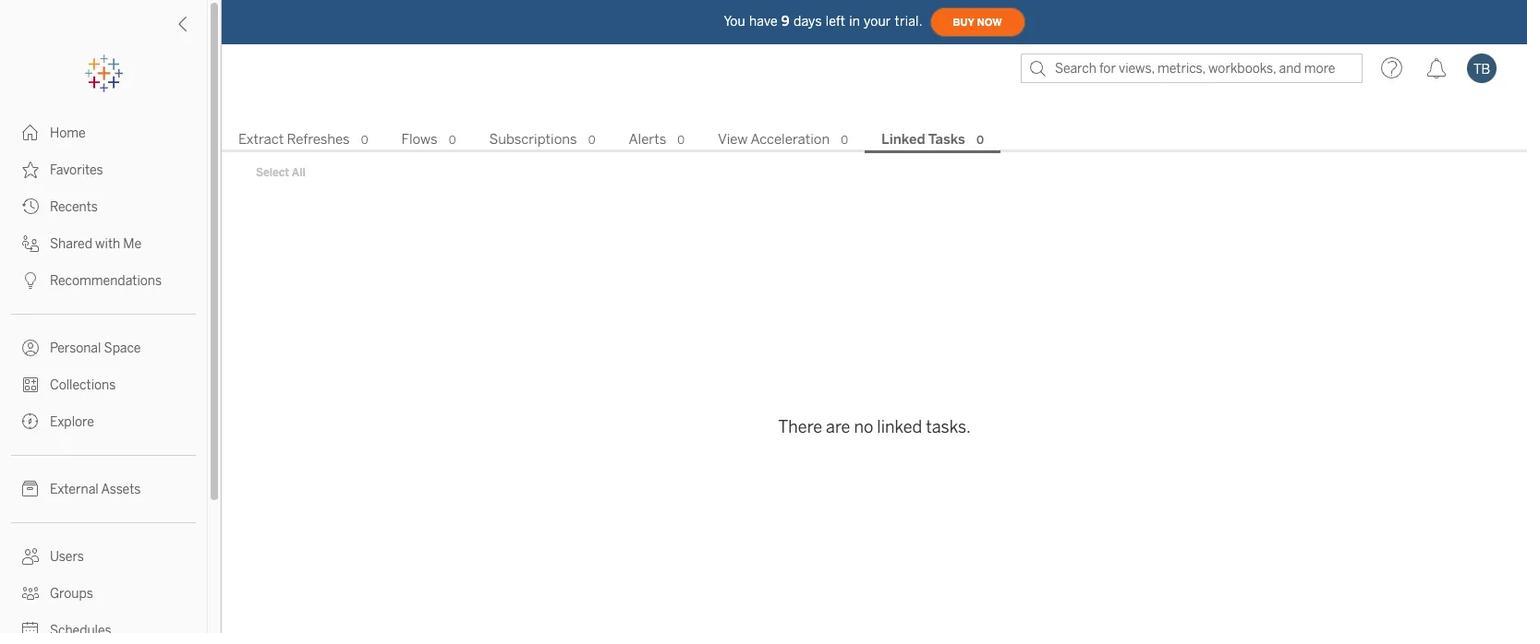 Task type: vqa. For each thing, say whether or not it's contained in the screenshot.
3rd by text only_f5he34f icon from the bottom
yes



Task type: locate. For each thing, give the bounding box(es) containing it.
by text only_f5he34f image for explore
[[22, 414, 39, 431]]

by text only_f5he34f image inside external assets link
[[22, 481, 39, 498]]

external assets link
[[0, 471, 207, 508]]

by text only_f5he34f image left external at the bottom of page
[[22, 481, 39, 498]]

recommendations
[[50, 273, 162, 289]]

1 by text only_f5he34f image from the top
[[22, 162, 39, 178]]

by text only_f5he34f image left recents
[[22, 199, 39, 215]]

0
[[361, 134, 368, 147], [449, 134, 456, 147], [588, 134, 595, 147], [677, 134, 685, 147], [841, 134, 848, 147], [977, 134, 984, 147]]

space
[[104, 341, 141, 357]]

by text only_f5he34f image inside "personal space" link
[[22, 340, 39, 357]]

4 by text only_f5he34f image from the top
[[22, 414, 39, 431]]

3 by text only_f5he34f image from the top
[[22, 340, 39, 357]]

home link
[[0, 115, 207, 152]]

extract
[[238, 131, 284, 148]]

by text only_f5he34f image inside the users link
[[22, 549, 39, 565]]

collections
[[50, 378, 116, 394]]

personal
[[50, 341, 101, 357]]

0 right refreshes
[[361, 134, 368, 147]]

users link
[[0, 539, 207, 576]]

by text only_f5he34f image left home on the left
[[22, 125, 39, 141]]

4 by text only_f5he34f image from the top
[[22, 377, 39, 394]]

buy
[[953, 16, 975, 28]]

3 by text only_f5he34f image from the top
[[22, 236, 39, 252]]

shared with me
[[50, 237, 142, 252]]

all
[[292, 166, 306, 179]]

0 for linked tasks
[[977, 134, 984, 147]]

6 0 from the left
[[977, 134, 984, 147]]

5 by text only_f5he34f image from the top
[[22, 481, 39, 498]]

by text only_f5he34f image left groups
[[22, 586, 39, 602]]

users
[[50, 550, 84, 565]]

favorites
[[50, 163, 103, 178]]

2 by text only_f5he34f image from the top
[[22, 273, 39, 289]]

by text only_f5he34f image left collections
[[22, 377, 39, 394]]

shared
[[50, 237, 92, 252]]

by text only_f5he34f image left favorites
[[22, 162, 39, 178]]

by text only_f5he34f image for recents
[[22, 199, 39, 215]]

personal space
[[50, 341, 141, 357]]

by text only_f5he34f image inside shared with me link
[[22, 236, 39, 252]]

linked tasks
[[881, 131, 965, 148]]

navigation
[[222, 126, 1527, 153]]

0 for flows
[[449, 134, 456, 147]]

0 for alerts
[[677, 134, 685, 147]]

3 0 from the left
[[588, 134, 595, 147]]

buy now button
[[930, 7, 1025, 37]]

select all button
[[244, 162, 318, 184]]

0 left alerts
[[588, 134, 595, 147]]

by text only_f5he34f image inside recommendations link
[[22, 273, 39, 289]]

7 by text only_f5he34f image from the top
[[22, 586, 39, 602]]

by text only_f5he34f image for external assets
[[22, 481, 39, 498]]

linked
[[877, 418, 922, 438]]

buy now
[[953, 16, 1002, 28]]

0 right tasks
[[977, 134, 984, 147]]

by text only_f5he34f image left "personal"
[[22, 340, 39, 357]]

by text only_f5he34f image
[[22, 125, 39, 141], [22, 199, 39, 215], [22, 236, 39, 252], [22, 414, 39, 431], [22, 481, 39, 498], [22, 549, 39, 565], [22, 586, 39, 602]]

by text only_f5he34f image for groups
[[22, 586, 39, 602]]

0 right alerts
[[677, 134, 685, 147]]

by text only_f5he34f image left the "recommendations" at left top
[[22, 273, 39, 289]]

by text only_f5he34f image for favorites
[[22, 162, 39, 178]]

by text only_f5he34f image left users
[[22, 549, 39, 565]]

6 by text only_f5he34f image from the top
[[22, 549, 39, 565]]

by text only_f5he34f image left shared
[[22, 236, 39, 252]]

are
[[826, 418, 850, 438]]

by text only_f5he34f image inside 'collections' 'link'
[[22, 377, 39, 394]]

linked
[[881, 131, 925, 148]]

4 0 from the left
[[677, 134, 685, 147]]

with
[[95, 237, 120, 252]]

main navigation. press the up and down arrow keys to access links. element
[[0, 115, 207, 634]]

flows
[[401, 131, 438, 148]]

by text only_f5he34f image left explore
[[22, 414, 39, 431]]

by text only_f5he34f image down groups link
[[22, 623, 39, 634]]

by text only_f5he34f image inside groups link
[[22, 586, 39, 602]]

your
[[864, 13, 891, 29]]

collections link
[[0, 367, 207, 404]]

1 by text only_f5he34f image from the top
[[22, 125, 39, 141]]

by text only_f5he34f image
[[22, 162, 39, 178], [22, 273, 39, 289], [22, 340, 39, 357], [22, 377, 39, 394], [22, 623, 39, 634]]

explore link
[[0, 404, 207, 441]]

have
[[749, 13, 778, 29]]

by text only_f5he34f image inside favorites link
[[22, 162, 39, 178]]

0 for extract refreshes
[[361, 134, 368, 147]]

explore
[[50, 415, 94, 431]]

by text only_f5he34f image inside recents link
[[22, 199, 39, 215]]

tasks
[[928, 131, 965, 148]]

1 0 from the left
[[361, 134, 368, 147]]

by text only_f5he34f image inside home link
[[22, 125, 39, 141]]

2 0 from the left
[[449, 134, 456, 147]]

9
[[781, 13, 790, 29]]

by text only_f5he34f image inside explore link
[[22, 414, 39, 431]]

sub-spaces tab list
[[222, 129, 1527, 153]]

extract refreshes
[[238, 131, 350, 148]]

0 right flows
[[449, 134, 456, 147]]

2 by text only_f5he34f image from the top
[[22, 199, 39, 215]]

navigation containing extract refreshes
[[222, 126, 1527, 153]]

shared with me link
[[0, 225, 207, 262]]

by text only_f5he34f image for collections
[[22, 377, 39, 394]]

0 right acceleration at the top of page
[[841, 134, 848, 147]]

5 0 from the left
[[841, 134, 848, 147]]



Task type: describe. For each thing, give the bounding box(es) containing it.
groups
[[50, 587, 93, 602]]

there are no linked tasks.
[[778, 418, 971, 438]]

you
[[724, 13, 746, 29]]

0 for subscriptions
[[588, 134, 595, 147]]

navigation panel element
[[0, 55, 207, 634]]

external assets
[[50, 482, 141, 498]]

days
[[794, 13, 822, 29]]

now
[[977, 16, 1002, 28]]

acceleration
[[751, 131, 830, 148]]

in
[[849, 13, 860, 29]]

by text only_f5he34f image for home
[[22, 125, 39, 141]]

assets
[[101, 482, 141, 498]]

by text only_f5he34f image for personal space
[[22, 340, 39, 357]]

5 by text only_f5he34f image from the top
[[22, 623, 39, 634]]

there
[[778, 418, 822, 438]]

view
[[718, 131, 748, 148]]

recents link
[[0, 188, 207, 225]]

home
[[50, 126, 86, 141]]

by text only_f5he34f image for users
[[22, 549, 39, 565]]

0 for view acceleration
[[841, 134, 848, 147]]

select all
[[256, 166, 306, 179]]

by text only_f5he34f image for recommendations
[[22, 273, 39, 289]]

groups link
[[0, 576, 207, 613]]

recents
[[50, 200, 98, 215]]

left
[[826, 13, 846, 29]]

refreshes
[[287, 131, 350, 148]]

select
[[256, 166, 289, 179]]

external
[[50, 482, 99, 498]]

there are no linked tasks. main content
[[222, 92, 1527, 634]]

no
[[854, 418, 873, 438]]

you have 9 days left in your trial.
[[724, 13, 923, 29]]

view acceleration
[[718, 131, 830, 148]]

tasks.
[[926, 418, 971, 438]]

subscriptions
[[489, 131, 577, 148]]

recommendations link
[[0, 262, 207, 299]]

personal space link
[[0, 330, 207, 367]]

me
[[123, 237, 142, 252]]

alerts
[[629, 131, 666, 148]]

favorites link
[[0, 152, 207, 188]]

trial.
[[895, 13, 923, 29]]

by text only_f5he34f image for shared with me
[[22, 236, 39, 252]]



